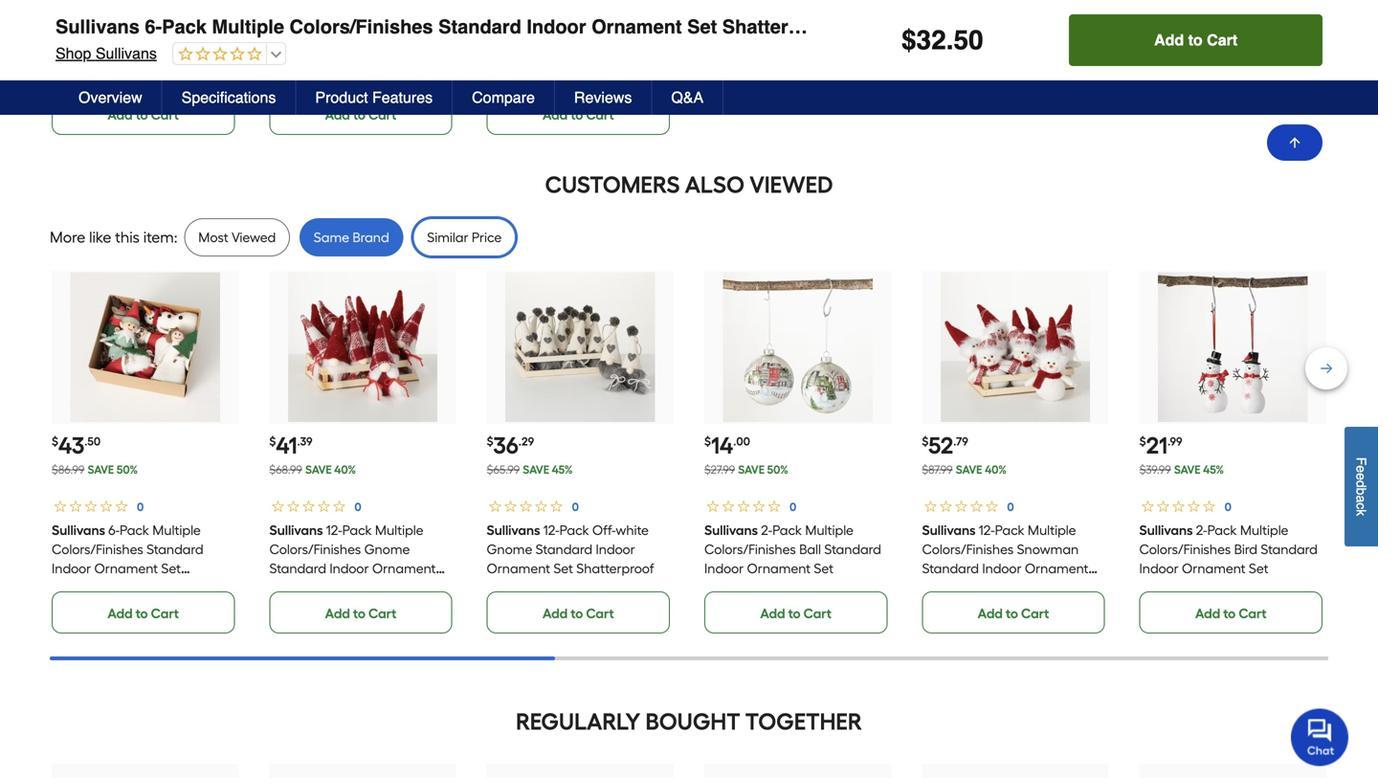 Task type: locate. For each thing, give the bounding box(es) containing it.
cart inside 41 list item
[[369, 605, 397, 622]]

21
[[1147, 432, 1168, 459]]

e up b
[[1354, 473, 1370, 480]]

40% inside 41 list item
[[334, 463, 356, 477]]

ornament for 36
[[487, 560, 551, 577]]

more
[[50, 228, 85, 247]]

2 x from the left
[[366, 24, 373, 40]]

12- inside 12-pack multiple colors/finishes snowman standard indoor ornament set shatterproof
[[979, 522, 995, 538]]

40% for 52
[[985, 463, 1007, 477]]

$27.99 save 50%
[[705, 463, 789, 477]]

set for 41
[[269, 580, 289, 596]]

ft up features
[[387, 24, 397, 40]]

add to cart link inside 21 list item
[[1140, 591, 1323, 634]]

x up "shop sullivans"
[[148, 24, 155, 40]]

x up product features
[[366, 24, 373, 40]]

to for 36 list item
[[571, 605, 583, 622]]

pack for 36
[[560, 522, 589, 538]]

standard inside 12-pack multiple colors/finishes snowman standard indoor ornament set shatterproof
[[922, 560, 979, 577]]

govee
[[487, 24, 526, 40]]

item
[[143, 228, 174, 247]]

2 45% from the left
[[1204, 463, 1225, 477]]

colors/finishes left ball
[[705, 541, 796, 557]]

shatterproof for 52
[[945, 580, 1023, 596]]

2-ft x 3-ft brown rectangular indoor or outdoor winter door mat up overview button
[[52, 24, 220, 78]]

sullivans down $86.99
[[52, 522, 105, 538]]

colors/finishes for 21
[[1140, 541, 1232, 557]]

add for the 14 list item
[[761, 605, 786, 622]]

$ inside $ 43 .50
[[52, 434, 58, 448]]

like
[[89, 228, 111, 247]]

indoor inside '12-pack multiple colors/finishes gnome standard indoor ornament set shatterproof'
[[330, 560, 369, 577]]

add to cart for 1st 'list item' from left
[[108, 107, 179, 123]]

.50
[[84, 434, 101, 448]]

add
[[1155, 31, 1184, 49], [108, 107, 133, 123], [325, 107, 350, 123], [543, 107, 568, 123], [108, 605, 133, 622], [325, 605, 350, 622], [543, 605, 568, 622], [761, 605, 786, 622], [978, 605, 1003, 622], [1196, 605, 1221, 622]]

sullivans 2-pack multiple colors/finishes ball standard indoor ornament set image
[[723, 273, 873, 422]]

add to cart link inside 41 list item
[[269, 591, 453, 634]]

standard inside '12-pack multiple colors/finishes gnome standard indoor ornament set shatterproof'
[[269, 560, 326, 577]]

add to cart inside 52 list item
[[978, 605, 1050, 622]]

multiple inside '12-pack multiple colors/finishes gnome standard indoor ornament set shatterproof'
[[375, 522, 423, 538]]

pack for 21
[[1208, 522, 1238, 538]]

6- down $86.99 save 50%
[[108, 522, 120, 538]]

add to cart button
[[1070, 14, 1323, 66]]

shatterproof inside 12-pack off-white gnome standard indoor ornament set shatterproof
[[577, 560, 655, 577]]

1 vertical spatial 6-
[[108, 522, 120, 538]]

14 list item
[[705, 271, 892, 634]]

1 brown from the left
[[182, 24, 220, 40]]

bought
[[646, 708, 741, 736]]

colors/finishes for 52
[[922, 541, 1014, 557]]

winter up product
[[324, 62, 365, 78]]

200-count 62-ft multi- function multicolor led plug-in christmas string lights timer
[[487, 24, 673, 78]]

$86.99
[[52, 463, 85, 477]]

string
[[553, 62, 589, 78]]

door up overview button
[[150, 62, 179, 78]]

door
[[150, 62, 179, 78], [368, 62, 397, 78]]

ornament inside 2-pack multiple colors/finishes bird standard indoor ornament set
[[1183, 560, 1246, 577]]

2-
[[124, 24, 136, 40], [342, 24, 353, 40], [761, 522, 773, 538], [1197, 522, 1208, 538]]

multiple inside 12-pack multiple colors/finishes snowman standard indoor ornament set shatterproof
[[1028, 522, 1076, 538]]

most
[[198, 229, 228, 246]]

add to cart for the 14 list item
[[761, 605, 832, 622]]

2-ft x 3-ft brown rectangular indoor or outdoor winter door mat up product
[[269, 24, 438, 78]]

1 door from the left
[[150, 62, 179, 78]]

add to cart for 36 list item
[[543, 605, 614, 622]]

200-
[[529, 24, 557, 40]]

add to cart inside 41 list item
[[325, 605, 397, 622]]

2 40% from the left
[[985, 463, 1007, 477]]

to for second 'list item' from left
[[353, 107, 366, 123]]

sullivans for 41
[[269, 522, 323, 538]]

12- down $87.99 save 40%
[[979, 522, 995, 538]]

12- down $68.99 save 40%
[[326, 522, 342, 538]]

to inside 36 list item
[[571, 605, 583, 622]]

set inside 12-pack off-white gnome standard indoor ornament set shatterproof
[[554, 560, 574, 577]]

cart for 52 list item
[[1022, 605, 1050, 622]]

add to cart link inside 52 list item
[[922, 591, 1105, 634]]

$ up $87.99
[[922, 434, 929, 448]]

set for 52
[[922, 580, 942, 596]]

colors/finishes for 14
[[705, 541, 796, 557]]

1 list item from the left
[[52, 0, 239, 135]]

12- for 52
[[979, 522, 995, 538]]

regularly bought together heading
[[50, 703, 1329, 741]]

12-pack off-white gnome standard indoor ornament set shatterproof
[[487, 522, 655, 577]]

1 horizontal spatial list item
[[269, 0, 456, 135]]

3 ft from the left
[[353, 24, 363, 40]]

12- for 36
[[544, 522, 560, 538]]

rectangular
[[52, 43, 126, 59], [269, 43, 344, 59]]

add to cart link for 41
[[269, 591, 453, 634]]

to inside 21 list item
[[1224, 605, 1236, 622]]

1 horizontal spatial outdoor
[[269, 62, 321, 78]]

2- inside 2-pack multiple colors/finishes bird standard indoor ornament set
[[1197, 522, 1208, 538]]

2-pack multiple colors/finishes bird standard indoor ornament set
[[1140, 522, 1318, 577]]

standard for 41
[[269, 560, 326, 577]]

0 horizontal spatial 12-
[[326, 522, 342, 538]]

pack for 14
[[773, 522, 802, 538]]

add to cart link for 52
[[922, 591, 1105, 634]]

save down .29
[[523, 463, 550, 477]]

gnome inside '12-pack multiple colors/finishes gnome standard indoor ornament set shatterproof'
[[364, 541, 410, 557]]

5 save from the left
[[956, 463, 983, 477]]

$ inside $ 21 .99
[[1140, 434, 1147, 448]]

brown up zero stars image
[[182, 24, 220, 40]]

outdoor
[[52, 62, 103, 78], [269, 62, 321, 78]]

brown up features
[[400, 24, 438, 40]]

chat invite button image
[[1292, 708, 1350, 766]]

or up features
[[390, 43, 403, 59]]

pack down $86.99 save 50%
[[120, 522, 149, 538]]

3 12- from the left
[[979, 522, 995, 538]]

1 horizontal spatial 3-
[[376, 24, 387, 40]]

add for 43 list item
[[108, 605, 133, 622]]

sullivans down '$27.99'
[[705, 522, 758, 538]]

50%
[[117, 463, 138, 477], [767, 463, 789, 477]]

colors/finishes inside the 6-pack multiple colors/finishes standard indoor ornament set shatterproof
[[52, 541, 143, 557]]

ft up led
[[616, 24, 625, 40]]

1 horizontal spatial 45%
[[1204, 463, 1225, 477]]

set for 36
[[554, 560, 574, 577]]

pack down $68.99 save 40%
[[342, 522, 372, 538]]

1 horizontal spatial cal
[[318, 24, 339, 40]]

6-
[[145, 16, 162, 38], [108, 522, 120, 538]]

45% for 36
[[552, 463, 573, 477]]

sullivans down $87.99
[[922, 522, 976, 538]]

add inside 52 list item
[[978, 605, 1003, 622]]

winter up overview button
[[106, 62, 147, 78]]

save down .99
[[1175, 463, 1201, 477]]

rubber-cal up shop
[[52, 24, 121, 40]]

pack inside '12-pack multiple colors/finishes gnome standard indoor ornament set shatterproof'
[[342, 522, 372, 538]]

2 horizontal spatial list item
[[487, 0, 674, 135]]

sullivans inside 52 list item
[[922, 522, 976, 538]]

standard inside 2-pack multiple colors/finishes bird standard indoor ornament set
[[1261, 541, 1318, 557]]

mat
[[183, 62, 207, 78], [400, 62, 425, 78]]

sullivans inside 41 list item
[[269, 522, 323, 538]]

2 rubber-cal from the left
[[269, 24, 339, 40]]

pack up bird on the right bottom of page
[[1208, 522, 1238, 538]]

shatterproof inside '12-pack multiple colors/finishes gnome standard indoor ornament set shatterproof'
[[292, 580, 370, 596]]

shatterproof inside 12-pack multiple colors/finishes snowman standard indoor ornament set shatterproof
[[945, 580, 1023, 596]]

sullivans inside 21 list item
[[1140, 522, 1194, 538]]

save down .00
[[738, 463, 765, 477]]

sullivans up "shop sullivans"
[[56, 16, 140, 38]]

$ up $65.99
[[487, 434, 494, 448]]

specifications
[[182, 89, 276, 106]]

colors/finishes inside '12-pack multiple colors/finishes gnome standard indoor ornament set shatterproof'
[[269, 541, 361, 557]]

cal up product
[[318, 24, 339, 40]]

or
[[172, 43, 185, 59], [390, 43, 403, 59]]

save inside 52 list item
[[956, 463, 983, 477]]

colors/finishes
[[290, 16, 433, 38], [52, 541, 143, 557], [269, 541, 361, 557], [705, 541, 796, 557], [922, 541, 1014, 557], [1140, 541, 1232, 557]]

$87.99
[[922, 463, 953, 477]]

12-
[[326, 522, 342, 538], [544, 522, 560, 538], [979, 522, 995, 538]]

colors/finishes down $68.99 save 40%
[[269, 541, 361, 557]]

e
[[1354, 465, 1370, 473], [1354, 473, 1370, 480]]

rubber- up shop
[[52, 24, 100, 40]]

add to cart for 52 list item
[[978, 605, 1050, 622]]

2 gnome from the left
[[487, 541, 533, 557]]

indoor for 12-pack multiple colors/finishes snowman standard indoor ornament set shatterproof
[[982, 560, 1022, 577]]

colors/finishes down $86.99 save 50%
[[52, 541, 143, 557]]

1 horizontal spatial door
[[368, 62, 397, 78]]

$ for 52
[[922, 434, 929, 448]]

cal up "shop sullivans"
[[100, 24, 121, 40]]

ornament for 41
[[372, 560, 436, 577]]

3-
[[158, 24, 170, 40], [376, 24, 387, 40]]

.99
[[1168, 434, 1183, 448]]

12- for 41
[[326, 522, 342, 538]]

50% inside 43 list item
[[117, 463, 138, 477]]

multiple for 21
[[1241, 522, 1289, 538]]

save inside 36 list item
[[523, 463, 550, 477]]

viewed right most
[[232, 229, 276, 246]]

12- inside '12-pack multiple colors/finishes gnome standard indoor ornament set shatterproof'
[[326, 522, 342, 538]]

45% right $65.99
[[552, 463, 573, 477]]

add for 21 list item
[[1196, 605, 1221, 622]]

$ inside $ 41 .39
[[269, 434, 276, 448]]

$68.99
[[269, 463, 302, 477]]

0 horizontal spatial outdoor
[[52, 62, 103, 78]]

50% for 14
[[767, 463, 789, 477]]

1 gnome from the left
[[364, 541, 410, 557]]

0 horizontal spatial gnome
[[364, 541, 410, 557]]

q&a
[[672, 89, 704, 106]]

sullivans 12-pack off-white gnome standard indoor ornament set shatterproof image
[[506, 273, 655, 422]]

ft up zero stars image
[[170, 24, 179, 40]]

save down .39
[[305, 463, 332, 477]]

sullivans
[[56, 16, 140, 38], [96, 45, 157, 62], [52, 522, 105, 538], [269, 522, 323, 538], [487, 522, 541, 538], [705, 522, 758, 538], [922, 522, 976, 538], [1140, 522, 1194, 538]]

gnome inside 12-pack off-white gnome standard indoor ornament set shatterproof
[[487, 541, 533, 557]]

0 horizontal spatial 6-
[[108, 522, 120, 538]]

1 horizontal spatial rubber-cal
[[269, 24, 339, 40]]

cart for 36 list item
[[586, 605, 614, 622]]

1 horizontal spatial x
[[366, 24, 373, 40]]

rubber- up product
[[269, 24, 318, 40]]

save down .50
[[88, 463, 114, 477]]

to inside the 14 list item
[[789, 605, 801, 622]]

save inside 43 list item
[[88, 463, 114, 477]]

ornament inside '12-pack multiple colors/finishes gnome standard indoor ornament set shatterproof'
[[372, 560, 436, 577]]

multiple inside 2-pack multiple colors/finishes ball standard indoor ornament set
[[805, 522, 854, 538]]

ornament inside 2-pack multiple colors/finishes ball standard indoor ornament set
[[747, 560, 811, 577]]

rectangular up product
[[269, 43, 344, 59]]

indoor inside 2-pack multiple colors/finishes ball standard indoor ornament set
[[705, 560, 744, 577]]

ft
[[136, 24, 145, 40], [170, 24, 179, 40], [353, 24, 363, 40], [387, 24, 397, 40], [616, 24, 625, 40]]

0 horizontal spatial 2-ft x 3-ft brown rectangular indoor or outdoor winter door mat
[[52, 24, 220, 78]]

save down .79 at the right of the page
[[956, 463, 983, 477]]

2- down $39.99 save 45%
[[1197, 522, 1208, 538]]

ft up product features
[[353, 24, 363, 40]]

f
[[1354, 457, 1370, 465]]

add to cart
[[1155, 31, 1238, 49], [108, 107, 179, 123], [325, 107, 397, 123], [543, 107, 614, 123], [108, 605, 179, 622], [325, 605, 397, 622], [543, 605, 614, 622], [761, 605, 832, 622], [978, 605, 1050, 622], [1196, 605, 1267, 622]]

shatterproof inside the 6-pack multiple colors/finishes standard indoor ornament set shatterproof
[[52, 580, 130, 596]]

to inside 43 list item
[[136, 605, 148, 622]]

door up product features
[[368, 62, 397, 78]]

multiple for 41
[[375, 522, 423, 538]]

customers
[[545, 171, 680, 199]]

0 horizontal spatial 45%
[[552, 463, 573, 477]]

40% inside 52 list item
[[985, 463, 1007, 477]]

mat up features
[[400, 62, 425, 78]]

3 save from the left
[[523, 463, 550, 477]]

ornament inside 12-pack off-white gnome standard indoor ornament set shatterproof
[[487, 560, 551, 577]]

6 save from the left
[[1175, 463, 1201, 477]]

viewed
[[750, 171, 833, 199], [232, 229, 276, 246]]

indoor inside the 6-pack multiple colors/finishes standard indoor ornament set shatterproof
[[52, 560, 91, 577]]

1 horizontal spatial mat
[[400, 62, 425, 78]]

indoor
[[527, 16, 586, 38], [130, 43, 169, 59], [347, 43, 387, 59], [596, 541, 636, 557], [52, 560, 91, 577], [330, 560, 369, 577], [705, 560, 744, 577], [982, 560, 1022, 577], [1140, 560, 1179, 577]]

indoor inside 2-pack multiple colors/finishes bird standard indoor ornament set
[[1140, 560, 1179, 577]]

ball
[[800, 541, 821, 557]]

indoor inside 12-pack off-white gnome standard indoor ornament set shatterproof
[[596, 541, 636, 557]]

ornament inside the 6-pack multiple colors/finishes standard indoor ornament set shatterproof
[[94, 560, 158, 577]]

1 e from the top
[[1354, 465, 1370, 473]]

sullivans for 36
[[487, 522, 541, 538]]

rubber-cal up product
[[269, 24, 339, 40]]

2 save from the left
[[305, 463, 332, 477]]

to for 43 list item
[[136, 605, 148, 622]]

3- up product features
[[376, 24, 387, 40]]

3- up overview button
[[158, 24, 170, 40]]

set inside the 6-pack multiple colors/finishes standard indoor ornament set shatterproof
[[161, 560, 181, 577]]

$ up $86.99
[[52, 434, 58, 448]]

1 horizontal spatial or
[[390, 43, 403, 59]]

plug-
[[631, 43, 662, 59]]

to for 1st 'list item' from left
[[136, 107, 148, 123]]

indoor for sullivans 6-pack multiple colors/finishes standard indoor ornament set shatterproof
[[527, 16, 586, 38]]

1 horizontal spatial winter
[[324, 62, 365, 78]]

1 horizontal spatial brown
[[400, 24, 438, 40]]

standard inside 12-pack off-white gnome standard indoor ornament set shatterproof
[[536, 541, 593, 557]]

cart inside the 14 list item
[[804, 605, 832, 622]]

reviews
[[574, 89, 632, 106]]

reviews button
[[555, 80, 652, 115]]

40% right $87.99
[[985, 463, 1007, 477]]

$ 41 .39
[[269, 432, 313, 459]]

6- inside the 6-pack multiple colors/finishes standard indoor ornament set shatterproof
[[108, 522, 120, 538]]

$ up $68.99
[[269, 434, 276, 448]]

pack inside 12-pack multiple colors/finishes snowman standard indoor ornament set shatterproof
[[995, 522, 1025, 538]]

2- inside 2-pack multiple colors/finishes ball standard indoor ornament set
[[761, 522, 773, 538]]

pack inside the 6-pack multiple colors/finishes standard indoor ornament set shatterproof
[[120, 522, 149, 538]]

1 horizontal spatial viewed
[[750, 171, 833, 199]]

0 horizontal spatial 50%
[[117, 463, 138, 477]]

set inside '12-pack multiple colors/finishes gnome standard indoor ornament set shatterproof'
[[269, 580, 289, 596]]

save inside 21 list item
[[1175, 463, 1201, 477]]

viewed right also
[[750, 171, 833, 199]]

pack left off- on the bottom left of page
[[560, 522, 589, 538]]

45% inside 36 list item
[[552, 463, 573, 477]]

regularly bought together
[[516, 708, 863, 736]]

colors/finishes inside 12-pack multiple colors/finishes snowman standard indoor ornament set shatterproof
[[922, 541, 1014, 557]]

4 save from the left
[[738, 463, 765, 477]]

50
[[954, 25, 984, 56]]

0 vertical spatial 6-
[[145, 16, 162, 38]]

2 rubber- from the left
[[269, 24, 318, 40]]

1 40% from the left
[[334, 463, 356, 477]]

add to cart for 43 list item
[[108, 605, 179, 622]]

add inside 41 list item
[[325, 605, 350, 622]]

0 horizontal spatial or
[[172, 43, 185, 59]]

2-pack multiple colors/finishes ball standard indoor ornament set
[[705, 522, 882, 577]]

.79
[[954, 434, 969, 448]]

add inside the 14 list item
[[761, 605, 786, 622]]

set inside 2-pack multiple colors/finishes bird standard indoor ornament set
[[1249, 560, 1269, 577]]

$ inside $ 14 .00
[[705, 434, 711, 448]]

.29
[[519, 434, 534, 448]]

$ up '$27.99'
[[705, 434, 711, 448]]

pack inside 2-pack multiple colors/finishes bird standard indoor ornament set
[[1208, 522, 1238, 538]]

cart for 'list item' containing govee
[[586, 107, 614, 123]]

1 rectangular from the left
[[52, 43, 126, 59]]

0 horizontal spatial list item
[[52, 0, 239, 135]]

0 horizontal spatial mat
[[183, 62, 207, 78]]

21 list item
[[1140, 271, 1327, 634]]

$ up $39.99 on the bottom right of the page
[[1140, 434, 1147, 448]]

1 45% from the left
[[552, 463, 573, 477]]

0 horizontal spatial rubber-
[[52, 24, 100, 40]]

1 save from the left
[[88, 463, 114, 477]]

add to cart inside the 14 list item
[[761, 605, 832, 622]]

$ inside $ 52 .79
[[922, 434, 929, 448]]

1 horizontal spatial 50%
[[767, 463, 789, 477]]

add for second 'list item' from left
[[325, 107, 350, 123]]

0 horizontal spatial cal
[[100, 24, 121, 40]]

standard for 36
[[536, 541, 593, 557]]

f e e d b a c k
[[1354, 457, 1370, 516]]

outdoor up product
[[269, 62, 321, 78]]

50% right '$27.99'
[[767, 463, 789, 477]]

1 12- from the left
[[326, 522, 342, 538]]

0 vertical spatial viewed
[[750, 171, 833, 199]]

b
[[1354, 488, 1370, 495]]

add to cart link inside 43 list item
[[52, 591, 235, 634]]

brand
[[353, 229, 389, 246]]

add to cart for 'list item' containing govee
[[543, 107, 614, 123]]

save inside 41 list item
[[305, 463, 332, 477]]

add to cart inside 36 list item
[[543, 605, 614, 622]]

rectangular up overview
[[52, 43, 126, 59]]

0 horizontal spatial x
[[148, 24, 155, 40]]

pack for 41
[[342, 522, 372, 538]]

pack up snowman
[[995, 522, 1025, 538]]

0 horizontal spatial rubber-cal
[[52, 24, 121, 40]]

45% right $39.99 on the bottom right of the page
[[1204, 463, 1225, 477]]

2 mat from the left
[[400, 62, 425, 78]]

ornament inside 12-pack multiple colors/finishes snowman standard indoor ornament set shatterproof
[[1025, 560, 1089, 577]]

2 50% from the left
[[767, 463, 789, 477]]

2 horizontal spatial 12-
[[979, 522, 995, 538]]

1 horizontal spatial 2-ft x 3-ft brown rectangular indoor or outdoor winter door mat
[[269, 24, 438, 78]]

add inside 36 list item
[[543, 605, 568, 622]]

1 winter from the left
[[106, 62, 147, 78]]

0 horizontal spatial viewed
[[232, 229, 276, 246]]

add to cart link inside the 14 list item
[[705, 591, 888, 634]]

similar price
[[427, 229, 502, 246]]

add for 1st 'list item' from left
[[108, 107, 133, 123]]

brown
[[182, 24, 220, 40], [400, 24, 438, 40]]

add inside 43 list item
[[108, 605, 133, 622]]

multiple for 43
[[152, 522, 201, 538]]

cart inside 21 list item
[[1239, 605, 1267, 622]]

mat up specifications at the top of the page
[[183, 62, 207, 78]]

50% inside the 14 list item
[[767, 463, 789, 477]]

pack inside 12-pack off-white gnome standard indoor ornament set shatterproof
[[560, 522, 589, 538]]

sullivans for 43
[[52, 522, 105, 538]]

set inside 12-pack multiple colors/finishes snowman standard indoor ornament set shatterproof
[[922, 580, 942, 596]]

this
[[115, 228, 140, 247]]

sullivans 6-pack multiple colors/finishes standard indoor ornament set shatterproof image
[[70, 273, 220, 422]]

5 ft from the left
[[616, 24, 625, 40]]

$ for 21
[[1140, 434, 1147, 448]]

6- up "shop sullivans"
[[145, 16, 162, 38]]

colors/finishes inside 2-pack multiple colors/finishes bird standard indoor ornament set
[[1140, 541, 1232, 557]]

save for 41
[[305, 463, 332, 477]]

1 horizontal spatial rubber-
[[269, 24, 318, 40]]

1 2-ft x 3-ft brown rectangular indoor or outdoor winter door mat from the left
[[52, 24, 220, 78]]

colors/finishes up product features
[[290, 16, 433, 38]]

sullivans inside 43 list item
[[52, 522, 105, 538]]

pack up ball
[[773, 522, 802, 538]]

indoor inside 12-pack multiple colors/finishes snowman standard indoor ornament set shatterproof
[[982, 560, 1022, 577]]

multiple inside the 6-pack multiple colors/finishes standard indoor ornament set shatterproof
[[152, 522, 201, 538]]

list item
[[52, 0, 239, 135], [269, 0, 456, 135], [487, 0, 674, 135]]

sullivans for 52
[[922, 522, 976, 538]]

50% right $86.99
[[117, 463, 138, 477]]

add for 41 list item
[[325, 605, 350, 622]]

indoor for 12-pack multiple colors/finishes gnome standard indoor ornament set shatterproof
[[330, 560, 369, 577]]

outdoor up overview
[[52, 62, 103, 78]]

sullivans down $39.99 on the bottom right of the page
[[1140, 522, 1194, 538]]

0 horizontal spatial door
[[150, 62, 179, 78]]

$ for 36
[[487, 434, 494, 448]]

winter
[[106, 62, 147, 78], [324, 62, 365, 78]]

1 horizontal spatial 40%
[[985, 463, 1007, 477]]

1 3- from the left
[[158, 24, 170, 40]]

40%
[[334, 463, 356, 477], [985, 463, 1007, 477]]

multiple
[[212, 16, 284, 38], [152, 522, 201, 538], [375, 522, 423, 538], [805, 522, 854, 538], [1028, 522, 1076, 538], [1241, 522, 1289, 538]]

2 12- from the left
[[544, 522, 560, 538]]

$65.99
[[487, 463, 520, 477]]

0 horizontal spatial rectangular
[[52, 43, 126, 59]]

$ 36 .29
[[487, 432, 534, 459]]

zero stars image
[[173, 46, 262, 64]]

2- up product
[[342, 24, 353, 40]]

rubber-cal
[[52, 24, 121, 40], [269, 24, 339, 40]]

or up specifications at the top of the page
[[172, 43, 185, 59]]

3 list item from the left
[[487, 0, 674, 135]]

add for 36 list item
[[543, 605, 568, 622]]

2 rectangular from the left
[[269, 43, 344, 59]]

e up the d
[[1354, 465, 1370, 473]]

45% inside 21 list item
[[1204, 463, 1225, 477]]

to inside 52 list item
[[1006, 605, 1019, 622]]

2 outdoor from the left
[[269, 62, 321, 78]]

43 list item
[[52, 271, 239, 634]]

to inside 41 list item
[[353, 605, 366, 622]]

sullivans down $68.99
[[269, 522, 323, 538]]

add inside 21 list item
[[1196, 605, 1221, 622]]

2- down $27.99 save 50%
[[761, 522, 773, 538]]

set for 14
[[814, 560, 834, 577]]

standard
[[439, 16, 522, 38], [147, 541, 203, 557], [536, 541, 593, 557], [825, 541, 882, 557], [1261, 541, 1318, 557], [269, 560, 326, 577], [922, 560, 979, 577]]

ft up "shop sullivans"
[[136, 24, 145, 40]]

add to cart for 21 list item
[[1196, 605, 1267, 622]]

add to cart inside 43 list item
[[108, 605, 179, 622]]

1 horizontal spatial gnome
[[487, 541, 533, 557]]

standard inside 2-pack multiple colors/finishes ball standard indoor ornament set
[[825, 541, 882, 557]]

set for 21
[[1249, 560, 1269, 577]]

product features button
[[296, 80, 453, 115]]

0 horizontal spatial 3-
[[158, 24, 170, 40]]

12-pack multiple colors/finishes gnome standard indoor ornament set shatterproof
[[269, 522, 436, 596]]

sullivans down $65.99
[[487, 522, 541, 538]]

add to cart link inside 36 list item
[[487, 591, 670, 634]]

multiple inside 2-pack multiple colors/finishes bird standard indoor ornament set
[[1241, 522, 1289, 538]]

1 50% from the left
[[117, 463, 138, 477]]

arrow up image
[[1288, 135, 1303, 150]]

1 horizontal spatial rectangular
[[269, 43, 344, 59]]

$ 14 .00
[[705, 432, 751, 459]]

0 horizontal spatial winter
[[106, 62, 147, 78]]

colors/finishes left bird on the right bottom of page
[[1140, 541, 1232, 557]]

indoor for 2-pack multiple colors/finishes ball standard indoor ornament set
[[705, 560, 744, 577]]

colors/finishes down $87.99 save 40%
[[922, 541, 1014, 557]]

$ left the .
[[902, 25, 917, 56]]

2 or from the left
[[390, 43, 403, 59]]

12- left off- on the bottom left of page
[[544, 522, 560, 538]]

1 horizontal spatial 12-
[[544, 522, 560, 538]]

save inside the 14 list item
[[738, 463, 765, 477]]

0 horizontal spatial 40%
[[334, 463, 356, 477]]

sullivans up overview
[[96, 45, 157, 62]]

add to cart link
[[52, 93, 235, 135], [269, 93, 453, 135], [487, 93, 670, 135], [52, 591, 235, 634], [269, 591, 453, 634], [487, 591, 670, 634], [705, 591, 888, 634], [922, 591, 1105, 634], [1140, 591, 1323, 634]]

0 horizontal spatial brown
[[182, 24, 220, 40]]

sullivans inside the 14 list item
[[705, 522, 758, 538]]

more like this item :
[[50, 228, 178, 247]]

cal
[[100, 24, 121, 40], [318, 24, 339, 40]]

1 vertical spatial viewed
[[232, 229, 276, 246]]

sullivans inside 36 list item
[[487, 522, 541, 538]]

1 mat from the left
[[183, 62, 207, 78]]

2 door from the left
[[368, 62, 397, 78]]

40% right $68.99
[[334, 463, 356, 477]]



Task type: vqa. For each thing, say whether or not it's contained in the screenshot.


Task type: describe. For each thing, give the bounding box(es) containing it.
shop
[[56, 45, 91, 62]]

6-pack multiple colors/finishes standard indoor ornament set shatterproof
[[52, 522, 203, 596]]

save for 36
[[523, 463, 550, 477]]

save for 52
[[956, 463, 983, 477]]

a
[[1354, 495, 1370, 503]]

shatterproof for 36
[[577, 560, 655, 577]]

sullivans 12-pack multiple colors/finishes snowman standard indoor ornament set shatterproof image
[[941, 273, 1091, 422]]

52
[[929, 432, 954, 459]]

standard inside the 6-pack multiple colors/finishes standard indoor ornament set shatterproof
[[147, 541, 203, 557]]

2 2-ft x 3-ft brown rectangular indoor or outdoor winter door mat from the left
[[269, 24, 438, 78]]

1 or from the left
[[172, 43, 185, 59]]

4 ft from the left
[[387, 24, 397, 40]]

32
[[917, 25, 947, 56]]

$27.99
[[705, 463, 735, 477]]

sullivans for 14
[[705, 522, 758, 538]]

36 list item
[[487, 271, 674, 634]]

indoor for 2-pack multiple colors/finishes bird standard indoor ornament set
[[1140, 560, 1179, 577]]

$ 32 . 50
[[902, 25, 984, 56]]

.
[[947, 25, 954, 56]]

snowman
[[1017, 541, 1079, 557]]

shop sullivans
[[56, 45, 157, 62]]

overview
[[79, 89, 142, 106]]

multicolor
[[541, 43, 601, 59]]

2 e from the top
[[1354, 473, 1370, 480]]

$68.99 save 40%
[[269, 463, 356, 477]]

41
[[276, 432, 297, 459]]

62-
[[597, 24, 616, 40]]

1 rubber- from the left
[[52, 24, 100, 40]]

product
[[315, 89, 368, 106]]

save for 14
[[738, 463, 765, 477]]

gnome for 36
[[487, 541, 533, 557]]

standard for 52
[[922, 560, 979, 577]]

to for 'list item' containing govee
[[571, 107, 583, 123]]

to for the 14 list item
[[789, 605, 801, 622]]

ornament for 14
[[747, 560, 811, 577]]

white
[[616, 522, 649, 538]]

40% for 41
[[334, 463, 356, 477]]

lights
[[592, 62, 629, 78]]

$ 43 .50
[[52, 432, 101, 459]]

ornament for 21
[[1183, 560, 1246, 577]]

$39.99
[[1140, 463, 1172, 477]]

1 rubber-cal from the left
[[52, 24, 121, 40]]

sullivans 2-pack multiple colors/finishes bird standard indoor ornament set image
[[1159, 273, 1308, 422]]

add to cart for second 'list item' from left
[[325, 107, 397, 123]]

features
[[372, 89, 433, 106]]

k
[[1354, 509, 1370, 516]]

standard for 14
[[825, 541, 882, 557]]

c
[[1354, 503, 1370, 509]]

add to cart link for 43
[[52, 591, 235, 634]]

add for 'list item' containing govee
[[543, 107, 568, 123]]

most viewed
[[198, 229, 276, 246]]

function
[[487, 43, 537, 59]]

multiple for 14
[[805, 522, 854, 538]]

52 list item
[[922, 271, 1109, 634]]

colors/finishes for 43
[[52, 541, 143, 557]]

pack for 43
[[120, 522, 149, 538]]

:
[[174, 228, 178, 247]]

1 x from the left
[[148, 24, 155, 40]]

ft inside 200-count 62-ft multi- function multicolor led plug-in christmas string lights timer
[[616, 24, 625, 40]]

f e e d b a c k button
[[1345, 427, 1379, 547]]

cart for 41 list item
[[369, 605, 397, 622]]

cart for the 14 list item
[[804, 605, 832, 622]]

ornament for 52
[[1025, 560, 1089, 577]]

together
[[746, 708, 863, 736]]

41 list item
[[269, 271, 456, 634]]

add to cart link for 21
[[1140, 591, 1323, 634]]

q&a button
[[652, 80, 724, 115]]

2 3- from the left
[[376, 24, 387, 40]]

45% for 21
[[1204, 463, 1225, 477]]

$39.99 save 45%
[[1140, 463, 1225, 477]]

12-pack multiple colors/finishes snowman standard indoor ornament set shatterproof
[[922, 522, 1089, 596]]

similar
[[427, 229, 469, 246]]

list item containing govee
[[487, 0, 674, 135]]

overview button
[[59, 80, 162, 115]]

2- up "shop sullivans"
[[124, 24, 136, 40]]

cart for 1st 'list item' from left
[[151, 107, 179, 123]]

add to cart link for 36
[[487, 591, 670, 634]]

1 horizontal spatial 6-
[[145, 16, 162, 38]]

add to cart inside button
[[1155, 31, 1238, 49]]

cart for second 'list item' from left
[[369, 107, 397, 123]]

cart for 21 list item
[[1239, 605, 1267, 622]]

to for 41 list item
[[353, 605, 366, 622]]

shatterproof for 41
[[292, 580, 370, 596]]

timer
[[632, 62, 667, 78]]

sullivans 12-pack multiple colors/finishes gnome standard indoor ornament set shatterproof image
[[288, 273, 438, 422]]

cart inside add to cart button
[[1207, 31, 1238, 49]]

50% for 43
[[117, 463, 138, 477]]

$86.99 save 50%
[[52, 463, 138, 477]]

save for 21
[[1175, 463, 1201, 477]]

43
[[58, 432, 84, 459]]

sullivans for 21
[[1140, 522, 1194, 538]]

d
[[1354, 480, 1370, 488]]

in
[[662, 43, 673, 59]]

2 list item from the left
[[269, 0, 456, 135]]

$87.99 save 40%
[[922, 463, 1007, 477]]

sullivans 6-pack multiple colors/finishes standard indoor ornament set shatterproof
[[56, 16, 838, 38]]

to for 21 list item
[[1224, 605, 1236, 622]]

2 ft from the left
[[170, 24, 179, 40]]

add inside add to cart button
[[1155, 31, 1184, 49]]

bird
[[1235, 541, 1258, 557]]

off-
[[593, 522, 616, 538]]

pack up zero stars image
[[162, 16, 207, 38]]

2 winter from the left
[[324, 62, 365, 78]]

regularly
[[516, 708, 641, 736]]

add for 52 list item
[[978, 605, 1003, 622]]

1 ft from the left
[[136, 24, 145, 40]]

1 cal from the left
[[100, 24, 121, 40]]

$ 52 .79
[[922, 432, 969, 459]]

$ for 43
[[52, 434, 58, 448]]

compare button
[[453, 80, 555, 115]]

$ for 14
[[705, 434, 711, 448]]

$65.99 save 45%
[[487, 463, 573, 477]]

14
[[711, 432, 734, 459]]

standard for 21
[[1261, 541, 1318, 557]]

add to cart for 41 list item
[[325, 605, 397, 622]]

.00
[[734, 434, 751, 448]]

indoor for 12-pack off-white gnome standard indoor ornament set shatterproof
[[596, 541, 636, 557]]

2 brown from the left
[[400, 24, 438, 40]]

cart for 43 list item
[[151, 605, 179, 622]]

.39
[[297, 434, 313, 448]]

compare
[[472, 89, 535, 106]]

price
[[472, 229, 502, 246]]

colors/finishes for 41
[[269, 541, 361, 557]]

to inside button
[[1189, 31, 1203, 49]]

gnome for 41
[[364, 541, 410, 557]]

multi-
[[628, 24, 662, 40]]

36
[[494, 432, 519, 459]]

to for 52 list item
[[1006, 605, 1019, 622]]

same
[[314, 229, 349, 246]]

christmas
[[487, 62, 550, 78]]

product features
[[315, 89, 433, 106]]

count
[[557, 24, 594, 40]]

specifications button
[[162, 80, 296, 115]]

pack for 52
[[995, 522, 1025, 538]]

same brand
[[314, 229, 389, 246]]

$ 21 .99
[[1140, 432, 1183, 459]]

save for 43
[[88, 463, 114, 477]]

customers also viewed
[[545, 171, 833, 199]]

multiple for 52
[[1028, 522, 1076, 538]]

1 outdoor from the left
[[52, 62, 103, 78]]

$ for 41
[[269, 434, 276, 448]]

add to cart link for 14
[[705, 591, 888, 634]]

also
[[685, 171, 745, 199]]

2 cal from the left
[[318, 24, 339, 40]]



